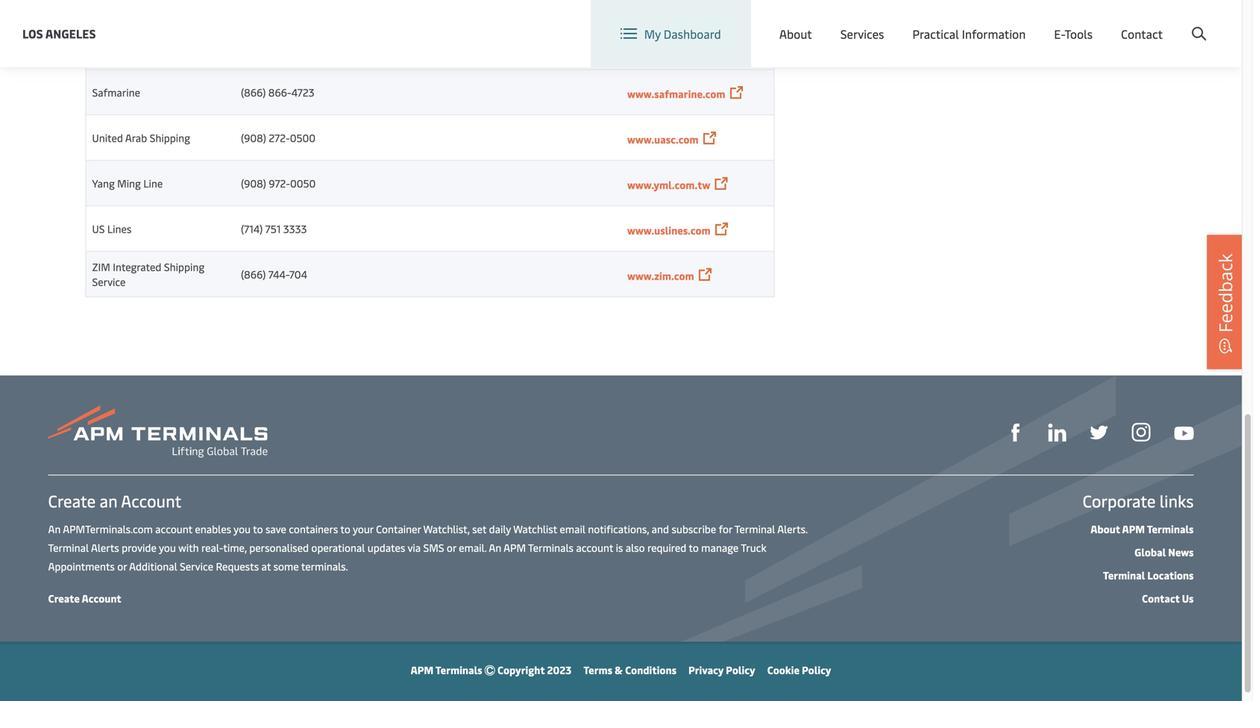 Task type: locate. For each thing, give the bounding box(es) containing it.
0 horizontal spatial or
[[117, 559, 127, 573]]

alerts
[[91, 541, 119, 555]]

terminals left ⓒ
[[436, 663, 482, 677]]

0 horizontal spatial global
[[955, 14, 989, 30]]

0 vertical spatial terminals
[[1147, 522, 1194, 536]]

272-
[[269, 131, 290, 145]]

watchlist,
[[423, 522, 470, 536]]

you
[[234, 522, 251, 536], [159, 541, 176, 555]]

safmarine
[[92, 85, 140, 99]]

account left is
[[576, 541, 613, 555]]

terminals up global news
[[1147, 522, 1194, 536]]

www.zim.com link
[[627, 269, 694, 283]]

instagram image
[[1132, 423, 1151, 442]]

0 vertical spatial service
[[92, 275, 126, 289]]

1 vertical spatial or
[[117, 559, 127, 573]]

shipping inside zim integrated shipping service
[[164, 260, 205, 274]]

(866)
[[241, 85, 266, 99], [241, 267, 266, 281]]

0 horizontal spatial about
[[779, 26, 812, 42]]

2 horizontal spatial apm
[[1122, 522, 1145, 536]]

0 vertical spatial terminal
[[735, 522, 775, 536]]

service inside zim integrated shipping service
[[92, 275, 126, 289]]

0 vertical spatial global
[[955, 14, 989, 30]]

0 horizontal spatial terminals
[[436, 663, 482, 677]]

1 vertical spatial apm
[[504, 541, 526, 555]]

you up time, at the bottom left
[[234, 522, 251, 536]]

1 vertical spatial about
[[1091, 522, 1120, 536]]

2 policy from the left
[[802, 663, 831, 677]]

1 horizontal spatial an
[[489, 541, 501, 555]]

watchlist
[[513, 522, 557, 536]]

744-
[[268, 267, 289, 281]]

2 vertical spatial create
[[48, 591, 80, 605]]

1 vertical spatial global
[[1135, 545, 1166, 559]]

copyright
[[498, 663, 545, 677]]

to
[[253, 522, 263, 536], [341, 522, 351, 536], [689, 541, 699, 555]]

manage
[[701, 541, 739, 555]]

1 horizontal spatial you
[[234, 522, 251, 536]]

0 vertical spatial an
[[48, 522, 61, 536]]

shape link
[[1007, 422, 1025, 442]]

yang
[[92, 176, 115, 190]]

1 vertical spatial terminals
[[528, 541, 574, 555]]

1 (866) from the top
[[241, 85, 266, 99]]

terminal
[[735, 522, 775, 536], [48, 541, 89, 555], [1103, 568, 1145, 582]]

1 vertical spatial account
[[576, 541, 613, 555]]

(908)
[[241, 131, 266, 145], [241, 176, 266, 190]]

terminal up truck on the bottom right
[[735, 522, 775, 536]]

www.safmarine.com
[[627, 87, 726, 101]]

privacy
[[689, 663, 724, 677]]

2 (866) from the top
[[241, 267, 266, 281]]

create right "/"
[[1133, 14, 1167, 30]]

global
[[955, 14, 989, 30], [1135, 545, 1166, 559]]

shipping right the integrated
[[164, 260, 205, 274]]

an up appointments
[[48, 522, 61, 536]]

contact for contact
[[1121, 26, 1163, 42]]

policy for cookie policy
[[802, 663, 831, 677]]

1 horizontal spatial account
[[576, 541, 613, 555]]

sms
[[423, 541, 444, 555]]

1 horizontal spatial terminals
[[528, 541, 574, 555]]

/
[[1125, 14, 1130, 30]]

0 vertical spatial (866)
[[241, 85, 266, 99]]

angeles
[[45, 25, 96, 41]]

alerts.
[[778, 522, 808, 536]]

1 vertical spatial (908)
[[241, 176, 266, 190]]

0 horizontal spatial apm
[[411, 663, 434, 677]]

requests
[[216, 559, 259, 573]]

account right an
[[121, 490, 182, 512]]

twitter image
[[1090, 424, 1108, 442]]

1 vertical spatial you
[[159, 541, 176, 555]]

(866) left 866-
[[241, 85, 266, 99]]

create down appointments
[[48, 591, 80, 605]]

1 vertical spatial an
[[489, 541, 501, 555]]

email.
[[459, 541, 487, 555]]

about left "switch"
[[779, 26, 812, 42]]

0 vertical spatial about
[[779, 26, 812, 42]]

links
[[1160, 490, 1194, 512]]

2 vertical spatial terminal
[[1103, 568, 1145, 582]]

0 vertical spatial or
[[447, 541, 456, 555]]

0 horizontal spatial policy
[[726, 663, 756, 677]]

www.zim.com
[[627, 269, 694, 283]]

0 vertical spatial shipping
[[150, 131, 190, 145]]

1 horizontal spatial service
[[180, 559, 213, 573]]

service
[[92, 275, 126, 289], [180, 559, 213, 573]]

to down subscribe
[[689, 541, 699, 555]]

switch
[[822, 14, 858, 30]]

to left save
[[253, 522, 263, 536]]

an down daily
[[489, 541, 501, 555]]

(866) left 744-
[[241, 267, 266, 281]]

apm terminals ⓒ copyright 2023
[[411, 663, 572, 677]]

service down zim
[[92, 275, 126, 289]]

0 horizontal spatial service
[[92, 275, 126, 289]]

or down "alerts"
[[117, 559, 127, 573]]

real-
[[201, 541, 223, 555]]

2 vertical spatial apm
[[411, 663, 434, 677]]

an
[[100, 490, 118, 512]]

service down with on the left of page
[[180, 559, 213, 573]]

email
[[560, 522, 586, 536]]

login
[[1093, 14, 1122, 30]]

2023
[[547, 663, 572, 677]]

1 vertical spatial service
[[180, 559, 213, 573]]

1 vertical spatial (866)
[[241, 267, 266, 281]]

www.safmarine.com link
[[627, 87, 726, 101]]

1 horizontal spatial policy
[[802, 663, 831, 677]]

2 horizontal spatial terminal
[[1103, 568, 1145, 582]]

shipping for zim integrated shipping service
[[164, 260, 205, 274]]

1 (908) from the top
[[241, 131, 266, 145]]

an
[[48, 522, 61, 536], [489, 541, 501, 555]]

policy right the cookie
[[802, 663, 831, 677]]

integrated
[[113, 260, 161, 274]]

or right sms
[[447, 541, 456, 555]]

yang ming line
[[92, 176, 163, 190]]

to left 'your'
[[341, 522, 351, 536]]

shipping right arab
[[150, 131, 190, 145]]

global inside button
[[955, 14, 989, 30]]

2 vertical spatial terminals
[[436, 663, 482, 677]]

1 policy from the left
[[726, 663, 756, 677]]

account right contact popup button
[[1170, 14, 1214, 30]]

my
[[644, 26, 661, 42]]

facebook image
[[1007, 424, 1025, 442]]

practical information
[[913, 26, 1026, 42]]

1 horizontal spatial global
[[1135, 545, 1166, 559]]

(908) left 272-
[[241, 131, 266, 145]]

global for global menu
[[955, 14, 989, 30]]

2 (908) from the top
[[241, 176, 266, 190]]

apm down daily
[[504, 541, 526, 555]]

account down appointments
[[82, 591, 121, 605]]

my dashboard button
[[621, 0, 721, 67]]

subscribe
[[672, 522, 716, 536]]

1 horizontal spatial terminal
[[735, 522, 775, 536]]

arab
[[125, 131, 147, 145]]

enables
[[195, 522, 231, 536]]

0 vertical spatial (908)
[[241, 131, 266, 145]]

www.yml.com.tw
[[627, 178, 711, 192]]

los angeles link
[[22, 24, 96, 43]]

0 horizontal spatial terminal
[[48, 541, 89, 555]]

0 horizontal spatial account
[[155, 522, 192, 536]]

you left with on the left of page
[[159, 541, 176, 555]]

linkedin image
[[1049, 424, 1066, 442]]

policy right privacy
[[726, 663, 756, 677]]

1 horizontal spatial about
[[1091, 522, 1120, 536]]

account
[[155, 522, 192, 536], [576, 541, 613, 555]]

services
[[841, 26, 884, 42]]

(908) left the 972-
[[241, 176, 266, 190]]

terminals.
[[301, 559, 348, 573]]

create for create account
[[48, 591, 80, 605]]

personalised
[[249, 541, 309, 555]]

contact
[[1121, 26, 1163, 42], [1142, 591, 1180, 605]]

about down corporate
[[1091, 522, 1120, 536]]

1 vertical spatial shipping
[[164, 260, 205, 274]]

1 vertical spatial create
[[48, 490, 96, 512]]

contact us
[[1142, 591, 1194, 605]]

create left an
[[48, 490, 96, 512]]

united arab shipping
[[92, 131, 190, 145]]

zim integrated shipping service
[[92, 260, 205, 289]]

create
[[1133, 14, 1167, 30], [48, 490, 96, 512], [48, 591, 80, 605]]

apm
[[1122, 522, 1145, 536], [504, 541, 526, 555], [411, 663, 434, 677]]

about button
[[779, 0, 812, 67]]

operational
[[311, 541, 365, 555]]

0 horizontal spatial to
[[253, 522, 263, 536]]

policy
[[726, 663, 756, 677], [802, 663, 831, 677]]

account up with on the left of page
[[155, 522, 192, 536]]

1 horizontal spatial to
[[341, 522, 351, 536]]

global menu
[[955, 14, 1022, 30]]

terminal down global news link
[[1103, 568, 1145, 582]]

contact button
[[1121, 0, 1163, 67]]

1 horizontal spatial apm
[[504, 541, 526, 555]]

0 horizontal spatial you
[[159, 541, 176, 555]]

(908) for (908) 972-0050
[[241, 176, 266, 190]]

us
[[92, 222, 105, 236]]

972-
[[269, 176, 290, 190]]

terminals down watchlist in the left bottom of the page
[[528, 541, 574, 555]]

apm down corporate links
[[1122, 522, 1145, 536]]

1 vertical spatial contact
[[1142, 591, 1180, 605]]

apm left ⓒ
[[411, 663, 434, 677]]

0050
[[290, 176, 316, 190]]

corporate links
[[1083, 490, 1194, 512]]

e-tools
[[1054, 26, 1093, 42]]

0 vertical spatial create
[[1133, 14, 1167, 30]]

terminal up appointments
[[48, 541, 89, 555]]

0 vertical spatial apm
[[1122, 522, 1145, 536]]

0 vertical spatial contact
[[1121, 26, 1163, 42]]

shipping
[[150, 131, 190, 145], [164, 260, 205, 274]]



Task type: vqa. For each thing, say whether or not it's contained in the screenshot.
privacy policy
yes



Task type: describe. For each thing, give the bounding box(es) containing it.
provide
[[122, 541, 157, 555]]

youtube image
[[1175, 427, 1194, 440]]

0 vertical spatial you
[[234, 522, 251, 536]]

an apmterminals.com account enables you to save containers to your container watchlist, set daily watchlist email notifications, and subscribe for terminal alerts. terminal alerts provide you with real-time, personalised operational updates via sms or email. an apm terminals account is also required to manage truck appointments or additional service requests at some terminals.
[[48, 522, 808, 573]]

0 horizontal spatial an
[[48, 522, 61, 536]]

4723
[[291, 85, 314, 99]]

0 vertical spatial account
[[1170, 14, 1214, 30]]

about apm terminals
[[1091, 522, 1194, 536]]

www.uslines.com link
[[627, 223, 711, 237]]

los angeles
[[22, 25, 96, 41]]

(908) 972-0050
[[241, 176, 316, 190]]

1 vertical spatial terminal
[[48, 541, 89, 555]]

www.oocl.com/eng
[[627, 41, 720, 55]]

create inside login / create account link
[[1133, 14, 1167, 30]]

global news link
[[1135, 545, 1194, 559]]

ming
[[117, 176, 141, 190]]

apm inside an apmterminals.com account enables you to save containers to your container watchlist, set daily watchlist email notifications, and subscribe for terminal alerts. terminal alerts provide you with real-time, personalised operational updates via sms or email. an apm terminals account is also required to manage truck appointments or additional service requests at some terminals.
[[504, 541, 526, 555]]

www.uasc.com link
[[627, 132, 699, 146]]

terms & conditions link
[[584, 663, 677, 677]]

(866) for (866) 744-704
[[241, 267, 266, 281]]

apmterminals.com
[[63, 522, 153, 536]]

terminals inside an apmterminals.com account enables you to save containers to your container watchlist, set daily watchlist email notifications, and subscribe for terminal alerts. terminal alerts provide you with real-time, personalised operational updates via sms or email. an apm terminals account is also required to manage truck appointments or additional service requests at some terminals.
[[528, 541, 574, 555]]

2 vertical spatial account
[[82, 591, 121, 605]]

services button
[[841, 0, 884, 67]]

create an account
[[48, 490, 182, 512]]

1 vertical spatial account
[[121, 490, 182, 512]]

notifications,
[[588, 522, 649, 536]]

751
[[265, 222, 281, 236]]

1 horizontal spatial or
[[447, 541, 456, 555]]

3333
[[283, 222, 307, 236]]

required
[[648, 541, 687, 555]]

about for about apm terminals
[[1091, 522, 1120, 536]]

some
[[273, 559, 299, 573]]

container
[[376, 522, 421, 536]]

privacy policy
[[689, 663, 756, 677]]

(866) 744-704
[[241, 267, 307, 281]]

contact for contact us
[[1142, 591, 1180, 605]]

additional
[[129, 559, 177, 573]]

locations
[[1148, 568, 1194, 582]]

0 vertical spatial account
[[155, 522, 192, 536]]

zim
[[92, 260, 110, 274]]

global for global news
[[1135, 545, 1166, 559]]

for
[[719, 522, 732, 536]]

privacy policy link
[[689, 663, 756, 677]]

2 horizontal spatial to
[[689, 541, 699, 555]]

2 horizontal spatial terminals
[[1147, 522, 1194, 536]]

containers
[[289, 522, 338, 536]]

news
[[1169, 545, 1194, 559]]

www.yml.com.tw link
[[627, 178, 711, 192]]

united
[[92, 131, 123, 145]]

los
[[22, 25, 43, 41]]

with
[[178, 541, 199, 555]]

ⓒ
[[485, 663, 495, 677]]

apmt footer logo image
[[48, 405, 267, 458]]

about for about
[[779, 26, 812, 42]]

e-
[[1054, 26, 1065, 42]]

tools
[[1065, 26, 1093, 42]]

your
[[353, 522, 374, 536]]

login / create account link
[[1066, 0, 1214, 44]]

www.oocl.com/eng link
[[627, 41, 720, 55]]

instagram link
[[1132, 421, 1151, 442]]

daily
[[489, 522, 511, 536]]

0500
[[290, 131, 316, 145]]

login / create account
[[1093, 14, 1214, 30]]

create account
[[48, 591, 121, 605]]

(908) for (908) 272-0500
[[241, 131, 266, 145]]

shipping for united arab shipping
[[150, 131, 190, 145]]

(866) 866-4723
[[241, 85, 314, 99]]

service inside an apmterminals.com account enables you to save containers to your container watchlist, set daily watchlist email notifications, and subscribe for terminal alerts. terminal alerts provide you with real-time, personalised operational updates via sms or email. an apm terminals account is also required to manage truck appointments or additional service requests at some terminals.
[[180, 559, 213, 573]]

global menu button
[[922, 0, 1037, 44]]

704
[[289, 267, 307, 281]]

cookie policy
[[767, 663, 831, 677]]

create for create an account
[[48, 490, 96, 512]]

about apm terminals link
[[1091, 522, 1194, 536]]

practical information button
[[913, 0, 1026, 67]]

information
[[962, 26, 1026, 42]]

and
[[652, 522, 669, 536]]

terminal locations
[[1103, 568, 1194, 582]]

www.uslines.com
[[627, 223, 711, 237]]

(714)
[[241, 222, 263, 236]]

(866) for (866) 866-4723
[[241, 85, 266, 99]]

global news
[[1135, 545, 1194, 559]]

location
[[861, 14, 907, 30]]

menu
[[992, 14, 1022, 30]]

also
[[626, 541, 645, 555]]

oocl
[[92, 40, 117, 54]]

save
[[266, 522, 286, 536]]

conditions
[[625, 663, 677, 677]]

cookie policy link
[[767, 663, 831, 677]]

set
[[472, 522, 487, 536]]

updates
[[368, 541, 405, 555]]

policy for privacy policy
[[726, 663, 756, 677]]

(908) 272-0500
[[241, 131, 316, 145]]

cookie
[[767, 663, 800, 677]]

my dashboard
[[644, 26, 721, 42]]

terms & conditions
[[584, 663, 677, 677]]

linkedin__x28_alt_x29__3_ link
[[1049, 422, 1066, 442]]

create account link
[[48, 591, 121, 605]]

switch location
[[822, 14, 907, 30]]



